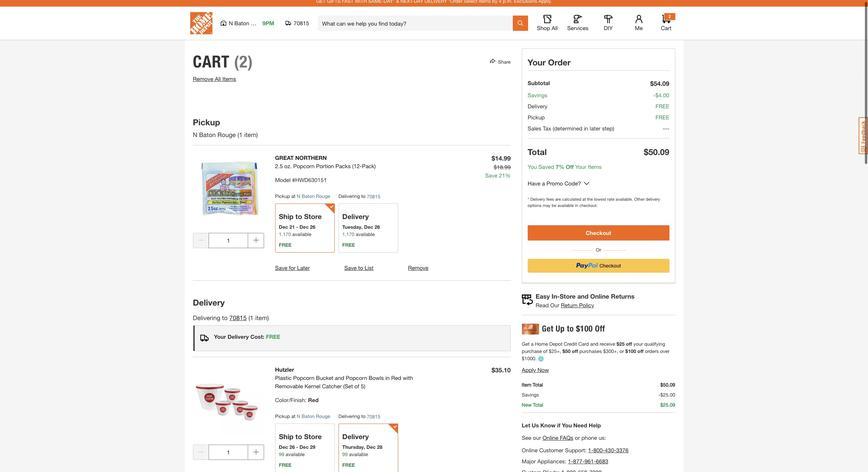 Task type: vqa. For each thing, say whether or not it's contained in the screenshot.
The 65
no



Task type: locate. For each thing, give the bounding box(es) containing it.
0 vertical spatial ship
[[279, 217, 294, 225]]

0 vertical spatial increment image
[[253, 242, 259, 248]]

model
[[275, 181, 291, 188]]

be
[[552, 208, 557, 213]]

purchase
[[522, 353, 542, 359]]

0 horizontal spatial off
[[572, 353, 578, 359]]

0 horizontal spatial $100
[[576, 329, 593, 339]]

cart (2)
[[193, 56, 253, 76]]

cart 2
[[661, 18, 672, 36]]

0 horizontal spatial )
[[256, 136, 258, 143]]

or down $25
[[620, 353, 624, 359]]

pickup at n baton rouge down the model # hwd630151
[[275, 198, 330, 204]]

1 vertical spatial product image
[[193, 371, 264, 442]]

0 horizontal spatial in
[[386, 380, 390, 386]]

delivering to 70815 up the delivery tuesday, dec 26 1,170 available
[[339, 198, 381, 204]]

a inside "link"
[[542, 185, 545, 191]]

0 horizontal spatial of
[[355, 388, 359, 395]]

at for ship to store dec 26 - dec 29 99 available
[[292, 418, 296, 424]]

off right 7%
[[566, 168, 574, 175]]

2 horizontal spatial and
[[590, 346, 599, 352]]

in left later
[[584, 130, 588, 136]]

me button
[[628, 19, 650, 36]]

1 horizontal spatial online
[[543, 440, 559, 446]]

store inside easy in-store and online returns read our return policy
[[560, 297, 576, 305]]

product image for color/finish
[[193, 371, 264, 442]]

item up the
[[588, 168, 599, 175]]

popcorn up 5)
[[346, 380, 367, 386]]

all
[[552, 29, 558, 36], [215, 80, 221, 87]]

$54.09
[[651, 84, 670, 92]]

1 horizontal spatial red
[[391, 380, 401, 386]]

and up catcher
[[335, 380, 344, 386]]

delivery up tuesday,
[[342, 217, 369, 225]]

0 vertical spatial product image
[[193, 158, 264, 230]]

0 vertical spatial online
[[590, 297, 610, 305]]

alert
[[193, 330, 511, 356]]

1 vertical spatial 1-
[[568, 463, 573, 470]]

$25.09
[[661, 407, 676, 413]]

delivering to 70815 for ship to store dec 21 - dec 26 1,170 available
[[339, 198, 381, 204]]

available
[[558, 208, 574, 213], [293, 236, 311, 242], [356, 236, 375, 242], [286, 457, 305, 462], [349, 457, 368, 462]]

0 horizontal spatial save
[[275, 269, 288, 276]]

for
[[289, 269, 296, 276]]

online inside easy in-store and online returns read our return policy
[[590, 297, 610, 305]]

delivery left cost:
[[228, 338, 249, 345]]

services button
[[567, 19, 589, 36]]

1 n baton rouge button from the top
[[297, 198, 330, 204]]

(
[[238, 136, 239, 143], [249, 319, 250, 327]]

1 horizontal spatial of
[[543, 353, 548, 359]]

in inside * delivery fees are calculated at the lowest rate available. other delivery options may be available in checkout.
[[575, 208, 579, 213]]

product image
[[193, 158, 264, 230], [193, 371, 264, 442]]

red left 'with'
[[391, 380, 401, 386]]

1 vertical spatial get
[[522, 346, 530, 352]]

credit card icon image
[[522, 329, 539, 340]]

1 vertical spatial items
[[223, 80, 236, 87]]

1 horizontal spatial save
[[344, 269, 357, 276]]

0 horizontal spatial 1
[[239, 136, 243, 143]]

model # hwd630151
[[275, 181, 327, 188]]

2 product image from the top
[[193, 371, 264, 442]]

0 vertical spatial of
[[543, 353, 548, 359]]

2 1,170 from the left
[[342, 236, 355, 242]]

checkout.
[[580, 208, 598, 213]]

delivering for ship to store dec 21 - dec 26 1,170 available
[[339, 198, 360, 204]]

your up subtotal in the top right of the page
[[528, 62, 546, 72]]

support:
[[565, 452, 587, 459]]

26 right 21
[[310, 229, 316, 235]]

1 vertical spatial or
[[575, 440, 580, 446]]

0 vertical spatial pickup at n baton rouge
[[275, 198, 330, 204]]

delivery inside alert
[[228, 338, 249, 345]]

red inside hutzler plastic popcorn bucket and popcorn bowls in red with removable kernel catcher (set of 5)
[[391, 380, 401, 386]]

online faqs link
[[543, 440, 574, 446]]

26 left 29
[[290, 449, 295, 455]]

delivery up "sales"
[[528, 107, 548, 114]]

2 vertical spatial your
[[214, 338, 226, 345]]

26
[[310, 229, 316, 235], [290, 449, 295, 455]]

or for faqs
[[575, 440, 580, 446]]

hutzler plastic popcorn bucket and popcorn bowls in red with removable kernel catcher (set of 5)
[[275, 371, 413, 395]]

off down your
[[638, 353, 644, 359]]

total down apply now link
[[533, 387, 543, 393]]

n baton rouge button
[[297, 198, 330, 204], [297, 418, 330, 424]]

of down home at the bottom of the page
[[543, 353, 548, 359]]

1 vertical spatial $50.09
[[661, 387, 676, 393]]

in
[[584, 130, 588, 136], [575, 208, 579, 213], [386, 380, 390, 386]]

at down #
[[292, 198, 296, 204]]

0 horizontal spatial online
[[522, 452, 538, 459]]

save left 21% at the right top
[[485, 177, 498, 183]]

430-
[[605, 452, 617, 459]]

diy
[[604, 29, 613, 36]]

n baton rouge
[[229, 24, 267, 31]]

pickup down color/finish
[[275, 418, 290, 424]]

1 horizontal spatial or
[[620, 353, 624, 359]]

available inside "delivery thursday, dec 28 99 available"
[[349, 457, 368, 462]]

1 horizontal spatial 99
[[342, 457, 348, 462]]

1 vertical spatial in
[[575, 208, 579, 213]]

store inside ship to store dec 21 - dec 26 1,170 available
[[304, 217, 322, 225]]

apply now
[[522, 372, 549, 378]]

1 1,170 from the left
[[279, 236, 291, 242]]

get up purchase
[[522, 346, 530, 352]]

have a promo code? link
[[528, 184, 581, 193]]

to inside ship to store dec 26 - dec 29 99 available
[[296, 438, 302, 446]]

your up code?
[[576, 168, 587, 175]]

1 horizontal spatial (
[[249, 319, 250, 327]]

$25
[[617, 346, 625, 352]]

0 vertical spatial )
[[256, 136, 258, 143]]

all down cart (2)
[[215, 80, 221, 87]]

1 horizontal spatial $100
[[626, 353, 636, 359]]

credit offer details image
[[538, 361, 544, 367]]

increment image
[[253, 242, 259, 248], [253, 454, 259, 460]]

2 99 from the left
[[342, 457, 348, 462]]

#
[[292, 181, 295, 188]]

- inside ship to store dec 21 - dec 26 1,170 available
[[296, 229, 298, 235]]

1 vertical spatial delivering to 70815
[[339, 418, 381, 425]]

let us know if you need help
[[522, 427, 601, 434]]

0 vertical spatial savings
[[528, 96, 548, 103]]

1 increment image from the top
[[253, 242, 259, 248]]

5)
[[361, 388, 366, 395]]

a
[[542, 185, 545, 191], [531, 346, 534, 352]]

1 product image from the top
[[193, 158, 264, 230]]

1
[[239, 136, 243, 143], [250, 319, 254, 327]]

at left the
[[583, 201, 586, 207]]

2 pickup at n baton rouge from the top
[[275, 418, 330, 424]]

1 ship from the top
[[279, 217, 294, 225]]

1 horizontal spatial 1
[[250, 319, 254, 327]]

and up policy
[[578, 297, 589, 305]]

70815
[[294, 24, 309, 31], [367, 198, 381, 204], [229, 319, 247, 327], [367, 419, 381, 425]]

1 99 from the left
[[279, 457, 284, 462]]

faqs
[[560, 440, 574, 446]]

2 ship from the top
[[279, 438, 294, 446]]

savings down item total
[[522, 397, 539, 403]]

total up saved
[[528, 152, 547, 162]]

or
[[620, 353, 624, 359], [575, 440, 580, 446]]

1,170 down 21
[[279, 236, 291, 242]]

0 horizontal spatial 26
[[290, 449, 295, 455]]

0 horizontal spatial red
[[308, 402, 319, 408]]

off right $25
[[626, 346, 632, 352]]

p.m.
[[503, 2, 513, 8]]

0 vertical spatial in
[[584, 130, 588, 136]]

checkout
[[586, 234, 612, 241]]

0 vertical spatial total
[[528, 152, 547, 162]]

1 vertical spatial all
[[215, 80, 221, 87]]

delivering
[[339, 198, 360, 204], [193, 319, 220, 327], [339, 418, 360, 424]]

0 horizontal spatial (
[[238, 136, 239, 143]]

if
[[557, 427, 561, 434]]

1 vertical spatial a
[[531, 346, 534, 352]]

70815 link up the your delivery cost: free
[[229, 319, 247, 327]]

popcorn up kernel
[[293, 380, 315, 386]]

1 horizontal spatial )
[[267, 319, 269, 327]]

$100 down your
[[626, 353, 636, 359]]

-
[[654, 96, 656, 103], [663, 130, 665, 136], [665, 130, 667, 136], [667, 130, 670, 136], [296, 229, 298, 235], [659, 397, 661, 403], [296, 449, 298, 455]]

-$4.00
[[654, 96, 670, 103]]

off up receive
[[595, 329, 605, 339]]

of left 5)
[[355, 388, 359, 395]]

1 horizontal spatial your
[[528, 62, 546, 72]]

0 vertical spatial n baton rouge button
[[297, 198, 330, 204]]

red right :
[[308, 402, 319, 408]]

all for shop
[[552, 29, 558, 36]]

at down color/finish
[[292, 418, 296, 424]]

0 horizontal spatial remove
[[193, 80, 213, 87]]

n baton rouge button down :
[[297, 418, 330, 424]]

a up purchase
[[531, 346, 534, 352]]

2 vertical spatial and
[[335, 380, 344, 386]]

shop all button
[[537, 19, 559, 36]]

total for new total
[[533, 407, 543, 413]]

delivery inside the delivery tuesday, dec 26 1,170 available
[[342, 217, 369, 225]]

What can we help you find today? search field
[[322, 20, 513, 35]]

save for save to list
[[344, 269, 357, 276]]

2 horizontal spatial your
[[576, 168, 587, 175]]

ship inside ship to store dec 21 - dec 26 1,170 available
[[279, 217, 294, 225]]

pack)
[[362, 167, 376, 174]]

1- down online customer support: 1-800-430-3376
[[568, 463, 573, 470]]

1 vertical spatial 26
[[290, 449, 295, 455]]

savings down subtotal in the top right of the page
[[528, 96, 548, 103]]

$100 up card
[[576, 329, 593, 339]]

None text field
[[209, 238, 248, 253]]

0 vertical spatial 1
[[239, 136, 243, 143]]

of inside your qualifying purchase of $25+,
[[543, 353, 548, 359]]

pickup up "sales"
[[528, 119, 545, 125]]

save inside button
[[275, 269, 288, 276]]

get a home depot credit card and receive $25 off
[[522, 346, 632, 352]]

delivery inside * delivery fees are calculated at the lowest rate available. other delivery options may be available in checkout.
[[531, 201, 545, 207]]

1 pickup at n baton rouge from the top
[[275, 198, 330, 204]]

0 horizontal spatial 1,170
[[279, 236, 291, 242]]

rate
[[608, 201, 615, 207]]

are
[[555, 201, 561, 207]]

off down get a home depot credit card and receive $25 off
[[572, 353, 578, 359]]

1 vertical spatial item
[[255, 319, 267, 327]]

1 vertical spatial online
[[543, 440, 559, 446]]

None text field
[[209, 450, 248, 465]]

n baton rouge button down hwd630151 at the top left of the page
[[297, 198, 330, 204]]

removable
[[275, 388, 303, 395]]

pickup
[[528, 119, 545, 125], [193, 122, 220, 132], [275, 198, 290, 204], [275, 418, 290, 424]]

0 horizontal spatial or
[[575, 440, 580, 446]]

1 horizontal spatial 26
[[310, 229, 316, 235]]

cart
[[193, 56, 230, 76]]

70815 link up dec 26
[[367, 198, 381, 205]]

free right cost:
[[266, 338, 280, 345]]

delivery up thursday,
[[342, 438, 369, 446]]

0 horizontal spatial off
[[566, 168, 574, 175]]

0 vertical spatial or
[[620, 353, 624, 359]]

$50.09 up $25.00
[[661, 387, 676, 393]]

1 vertical spatial off
[[595, 329, 605, 339]]

and up purchases
[[590, 346, 599, 352]]

n baton rouge ( 1 item )
[[193, 136, 260, 143]]

0 vertical spatial store
[[304, 217, 322, 225]]

pickup at n baton rouge for ship to store dec 26 - dec 29 99 available
[[275, 418, 330, 424]]

1-
[[588, 452, 594, 459], [568, 463, 573, 470]]

2 vertical spatial in
[[386, 380, 390, 386]]

you left saved
[[528, 168, 537, 175]]

$18.99
[[494, 168, 511, 175]]

me
[[635, 29, 643, 36]]

store inside ship to store dec 26 - dec 29 99 available
[[304, 438, 322, 446]]

a for get
[[531, 346, 534, 352]]

pickup up n baton rouge ( 1 item )
[[193, 122, 220, 132]]

70815 right 9pm
[[294, 24, 309, 31]]

rouge
[[251, 24, 267, 31], [218, 136, 236, 143], [316, 198, 330, 204], [316, 418, 330, 424]]

2 vertical spatial 70815 link
[[367, 418, 381, 425]]

online up customer at the bottom of the page
[[543, 440, 559, 446]]

at for ship to store dec 21 - dec 26 1,170 available
[[292, 198, 296, 204]]

total right new
[[533, 407, 543, 413]]

qualifying
[[645, 346, 665, 352]]

1 vertical spatial n baton rouge button
[[297, 418, 330, 424]]

or right faqs
[[575, 440, 580, 446]]

1,170 inside ship to store dec 21 - dec 26 1,170 available
[[279, 236, 291, 242]]

1 horizontal spatial off
[[595, 329, 605, 339]]

delivering to 70815 up "delivery thursday, dec 28 99 available"
[[339, 418, 381, 425]]

off
[[626, 346, 632, 352], [572, 353, 578, 359], [638, 353, 644, 359]]

0 vertical spatial (
[[238, 136, 239, 143]]

available inside the delivery tuesday, dec 26 1,170 available
[[356, 236, 375, 242]]

select
[[464, 2, 478, 8]]

1 vertical spatial remove
[[408, 269, 429, 276]]

0 horizontal spatial items
[[223, 80, 236, 87]]

pickup at n baton rouge down :
[[275, 418, 330, 424]]

99
[[279, 457, 284, 462], [342, 457, 348, 462]]

in down calculated
[[575, 208, 579, 213]]

1 vertical spatial pickup at n baton rouge
[[275, 418, 330, 424]]

returns
[[611, 297, 635, 305]]

item for n baton rouge ( 1 item )
[[244, 136, 256, 143]]

save left for
[[275, 269, 288, 276]]

1- up 961-
[[588, 452, 594, 459]]

$25.00
[[661, 397, 676, 403]]

n baton rouge button for ship to store dec 26 - dec 29 99 available
[[297, 418, 330, 424]]

1 horizontal spatial you
[[562, 427, 572, 434]]

0 horizontal spatial and
[[335, 380, 344, 386]]

save for save for later
[[275, 269, 288, 276]]

1,170 down tuesday,
[[342, 236, 355, 242]]

online up major
[[522, 452, 538, 459]]

) for delivering to 70815 ( 1 item )
[[267, 319, 269, 327]]

bucket
[[316, 380, 334, 386]]

1 horizontal spatial remove
[[408, 269, 429, 276]]

all inside button
[[552, 29, 558, 36]]

0 horizontal spatial all
[[215, 80, 221, 87]]

0 vertical spatial get
[[542, 329, 554, 339]]

save for later
[[275, 269, 310, 276]]

color/finish
[[275, 402, 305, 408]]

get left up
[[542, 329, 554, 339]]

2 n baton rouge button from the top
[[297, 418, 330, 424]]

return
[[561, 307, 578, 313]]

1 vertical spatial )
[[267, 319, 269, 327]]

1 vertical spatial item
[[522, 387, 532, 393]]

70815 link up dec 28
[[367, 418, 381, 425]]

ship inside ship to store dec 26 - dec 29 99 available
[[279, 438, 294, 446]]

961-
[[585, 463, 596, 470]]

0 vertical spatial remove
[[193, 80, 213, 87]]

1 delivering to 70815 from the top
[[339, 198, 381, 204]]

remove for remove
[[408, 269, 429, 276]]

you right if
[[562, 427, 572, 434]]

order
[[548, 62, 571, 72]]

us
[[532, 427, 539, 434]]

delivery
[[425, 2, 447, 8]]

2 delivering to 70815 from the top
[[339, 418, 381, 425]]

plastic
[[275, 380, 292, 386]]

save for later button
[[275, 269, 310, 277]]

0 horizontal spatial a
[[531, 346, 534, 352]]

all right shop
[[552, 29, 558, 36]]

2 vertical spatial total
[[533, 407, 543, 413]]

online up policy
[[590, 297, 610, 305]]

0 vertical spatial $50.09
[[644, 152, 670, 162]]

delivery up options
[[531, 201, 545, 207]]

2 vertical spatial store
[[304, 438, 322, 446]]

0 horizontal spatial 99
[[279, 457, 284, 462]]

99 inside "delivery thursday, dec 28 99 available"
[[342, 457, 348, 462]]

- inside ship to store dec 26 - dec 29 99 available
[[296, 449, 298, 455]]

items down cart (2)
[[223, 80, 236, 87]]

in right bowls
[[386, 380, 390, 386]]

70815 button
[[286, 24, 309, 31]]

0 vertical spatial delivering
[[339, 198, 360, 204]]

item down apply
[[522, 387, 532, 393]]

1 horizontal spatial off
[[626, 346, 632, 352]]

popcorn down northern
[[293, 167, 315, 174]]

1 vertical spatial red
[[308, 402, 319, 408]]

0 horizontal spatial get
[[522, 346, 530, 352]]

1 vertical spatial of
[[355, 388, 359, 395]]

save to list link
[[344, 269, 374, 276]]

to inside ship to store dec 21 - dec 26 1,170 available
[[296, 217, 302, 225]]

1 vertical spatial 1
[[250, 319, 254, 327]]

sales tax (determined in later step)
[[528, 130, 615, 136]]

*order
[[449, 2, 463, 8]]

your down "delivering to 70815 ( 1 item )"
[[214, 338, 226, 345]]

popcorn
[[293, 167, 315, 174], [293, 380, 315, 386], [346, 380, 367, 386]]

$25+,
[[549, 353, 561, 359]]

savings
[[528, 96, 548, 103], [522, 397, 539, 403]]

step)
[[602, 130, 615, 136]]

delivering for ship to store dec 26 - dec 29 99 available
[[339, 418, 360, 424]]

remove all items link
[[193, 80, 236, 87]]

save left list at the left
[[344, 269, 357, 276]]

1 horizontal spatial get
[[542, 329, 554, 339]]

decrement image
[[198, 242, 204, 248]]

$50.09 down the ---
[[644, 152, 670, 162]]

0 vertical spatial your
[[528, 62, 546, 72]]

70815 up dec 26
[[367, 198, 381, 204]]

a right have
[[542, 185, 545, 191]]

1 horizontal spatial all
[[552, 29, 558, 36]]

0 vertical spatial and
[[578, 297, 589, 305]]

1 vertical spatial increment image
[[253, 454, 259, 460]]

portion
[[316, 167, 334, 174]]

items left by
[[479, 2, 491, 8]]



Task type: describe. For each thing, give the bounding box(es) containing it.
1 vertical spatial $100
[[626, 353, 636, 359]]

ship for ship to store dec 26 - dec 29 99 available
[[279, 438, 294, 446]]

delivery inside "delivery thursday, dec 28 99 available"
[[342, 438, 369, 446]]

26 inside ship to store dec 21 - dec 26 1,170 available
[[310, 229, 316, 235]]

available inside ship to store dec 21 - dec 26 1,170 available
[[293, 236, 311, 242]]

get up to $100 off
[[542, 329, 605, 339]]

major
[[522, 463, 536, 470]]

popcorn inside the great northern 2.5 oz. popcorn portion packs (12-pack)
[[293, 167, 315, 174]]

1-877-961-6683 link
[[568, 463, 609, 470]]

70815 inside 70815 button
[[294, 24, 309, 31]]

your qualifying purchase of $25+,
[[522, 346, 665, 359]]

1 vertical spatial savings
[[522, 397, 539, 403]]

help
[[589, 427, 601, 434]]

$50
[[563, 353, 571, 359]]

70815 up dec 28
[[367, 419, 381, 425]]

apply now link
[[522, 372, 549, 378]]

0 vertical spatial $100
[[576, 329, 593, 339]]

your for your delivery cost: free
[[214, 338, 226, 345]]

cart
[[661, 29, 672, 36]]

$4.00
[[656, 96, 670, 103]]

major appliances: 1-877-961-6683
[[522, 463, 609, 470]]

n baton rouge button for ship to store dec 21 - dec 26 1,170 available
[[297, 198, 330, 204]]

1 vertical spatial 70815 link
[[229, 319, 247, 327]]

fast
[[342, 2, 354, 8]]

(12-
[[352, 167, 362, 174]]

your for your order
[[528, 62, 546, 72]]

2.5
[[275, 167, 283, 174]]

) for n baton rouge ( 1 item )
[[256, 136, 258, 143]]

now
[[538, 372, 549, 378]]

tax
[[543, 130, 551, 136]]

save inside $14.99 $18.99 save 21%
[[485, 177, 498, 183]]

7%
[[556, 168, 565, 175]]

gifts
[[327, 2, 341, 8]]

1 for rouge
[[239, 136, 243, 143]]

new total
[[522, 407, 543, 413]]

---
[[663, 130, 670, 136]]

2 horizontal spatial in
[[584, 130, 588, 136]]

70815 link for ship to store dec 26 - dec 29 99 available
[[367, 418, 381, 425]]

delivering to 70815 for ship to store dec 26 - dec 29 99 available
[[339, 418, 381, 425]]

purchases
[[580, 353, 602, 359]]

get for get a home depot credit card and receive $25 off
[[522, 346, 530, 352]]

$14.99
[[492, 159, 511, 167]]

code?
[[565, 185, 581, 191]]

your delivery cost: free
[[214, 338, 280, 345]]

item total
[[522, 387, 543, 393]]

s
[[599, 168, 602, 175]]

you saved 7% off your item s
[[528, 168, 602, 175]]

fees
[[547, 201, 554, 207]]

and inside easy in-store and online returns read our return policy
[[578, 297, 589, 305]]

get for get up to $100 off
[[542, 329, 554, 339]]

thursday,
[[342, 449, 365, 455]]

store for 21
[[304, 217, 322, 225]]

your order
[[528, 62, 571, 72]]

1,170 inside the delivery tuesday, dec 26 1,170 available
[[342, 236, 355, 242]]

later
[[297, 269, 310, 276]]

1 vertical spatial and
[[590, 346, 599, 352]]

6683
[[596, 463, 609, 470]]

1 for 70815
[[250, 319, 254, 327]]

ship to store dec 21 - dec 26 1,170 available
[[279, 217, 322, 242]]

or
[[593, 252, 604, 258]]

1 horizontal spatial items
[[479, 2, 491, 8]]

packs
[[336, 167, 351, 174]]

delivery tuesday, dec 26 1,170 available
[[342, 217, 380, 242]]

services
[[568, 29, 589, 36]]

feedback link image
[[859, 117, 868, 155]]

phone
[[582, 440, 597, 446]]

appliances:
[[538, 463, 567, 470]]

home
[[535, 346, 548, 352]]

store for online
[[560, 297, 576, 305]]

in inside hutzler plastic popcorn bucket and popcorn bowls in red with removable kernel catcher (set of 5)
[[386, 380, 390, 386]]

pickup down model
[[275, 198, 290, 204]]

at inside * delivery fees are calculated at the lowest rate available. other delivery options may be available in checkout.
[[583, 201, 586, 207]]

0 vertical spatial 1-
[[588, 452, 594, 459]]

delivering to 70815 ( 1 item )
[[193, 319, 269, 327]]

26 inside ship to store dec 26 - dec 29 99 available
[[290, 449, 295, 455]]

$1000.
[[522, 361, 537, 366]]

the home depot logo image
[[190, 17, 212, 39]]

subtotal
[[528, 84, 550, 91]]

all for remove
[[215, 80, 221, 87]]

pickup at n baton rouge for ship to store dec 21 - dec 26 1,170 available
[[275, 198, 330, 204]]

return policy link
[[561, 307, 594, 313]]

see our online faqs or phone us:
[[522, 440, 608, 446]]

*
[[528, 201, 529, 207]]

dec 28
[[367, 449, 383, 455]]

diy button
[[598, 19, 620, 36]]

list
[[365, 269, 374, 276]]

0 vertical spatial item
[[588, 168, 599, 175]]

later
[[590, 130, 601, 136]]

free down $4.00
[[656, 107, 670, 114]]

$14.99 $18.99 save 21%
[[485, 159, 511, 183]]

1 vertical spatial delivering
[[193, 319, 220, 327]]

save to list
[[344, 269, 374, 276]]

remove for remove all items
[[193, 80, 213, 87]]

free down 21
[[279, 247, 292, 253]]

2
[[669, 18, 671, 24]]

$50.09 for total
[[644, 152, 670, 162]]

may
[[543, 208, 551, 213]]

tuesday,
[[342, 229, 363, 235]]

hutzler
[[275, 371, 294, 378]]

with
[[403, 380, 413, 386]]

product image for model #
[[193, 158, 264, 230]]

item for delivering to 70815 ( 1 item )
[[255, 319, 267, 327]]

delivery up "delivering to 70815 ( 1 item )"
[[193, 303, 225, 312]]

ship to store dec 26 - dec 29 99 available
[[279, 438, 322, 462]]

1 vertical spatial your
[[576, 168, 587, 175]]

2 increment image from the top
[[253, 454, 259, 460]]

0 horizontal spatial item
[[522, 387, 532, 393]]

0 horizontal spatial you
[[528, 168, 537, 175]]

day
[[414, 2, 423, 8]]

receive
[[600, 346, 615, 352]]

and inside hutzler plastic popcorn bucket and popcorn bowls in red with removable kernel catcher (set of 5)
[[335, 380, 344, 386]]

(2)
[[234, 56, 253, 76]]

store for 26
[[304, 438, 322, 446]]

of inside hutzler plastic popcorn bucket and popcorn bowls in red with removable kernel catcher (set of 5)
[[355, 388, 359, 395]]

available inside * delivery fees are calculated at the lowest rate available. other delivery options may be available in checkout.
[[558, 208, 574, 213]]

remove button
[[408, 269, 429, 277]]

catcher
[[322, 388, 342, 395]]

depot
[[550, 346, 563, 352]]

delivery thursday, dec 28 99 available
[[342, 438, 383, 462]]

free up the ---
[[656, 119, 670, 125]]

alert containing your delivery cost:
[[193, 330, 511, 356]]

$50.09 for item total
[[661, 387, 676, 393]]

free down tuesday,
[[342, 247, 355, 253]]

your
[[634, 346, 643, 352]]

(determined
[[553, 130, 583, 136]]

99 inside ship to store dec 26 - dec 29 99 available
[[279, 457, 284, 462]]

same-
[[368, 2, 384, 8]]

70815 up the your delivery cost: free
[[229, 319, 247, 327]]

0 horizontal spatial 1-
[[568, 463, 573, 470]]

( for rouge
[[238, 136, 239, 143]]

1-800-430-3376 link
[[588, 452, 629, 459]]

a for have
[[542, 185, 545, 191]]

credit
[[564, 346, 577, 352]]

( for 70815
[[249, 319, 250, 327]]

ship for ship to store dec 21 - dec 26 1,170 available
[[279, 217, 294, 225]]

available inside ship to store dec 26 - dec 29 99 available
[[286, 457, 305, 462]]

northern
[[295, 159, 327, 166]]

new
[[522, 407, 532, 413]]

checkout button
[[528, 230, 670, 245]]

total for item total
[[533, 387, 543, 393]]

sales
[[528, 130, 542, 136]]

2 horizontal spatial off
[[638, 353, 644, 359]]

or for $300+,
[[620, 353, 624, 359]]

29
[[310, 449, 316, 455]]

70815 link for ship to store dec 21 - dec 26 1,170 available
[[367, 198, 381, 205]]

3376
[[617, 452, 629, 459]]

shop
[[537, 29, 550, 36]]

promo
[[547, 185, 563, 191]]



